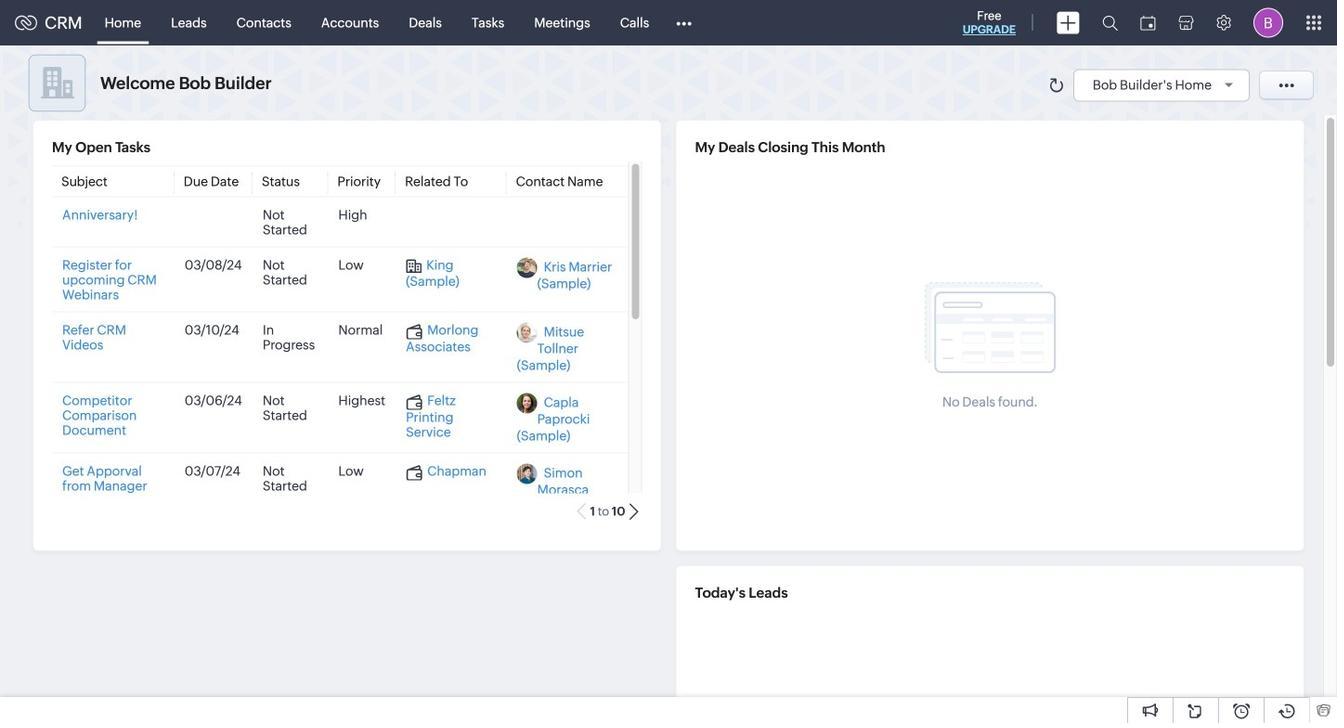 Task type: describe. For each thing, give the bounding box(es) containing it.
search element
[[1092, 0, 1130, 46]]

create menu element
[[1046, 0, 1092, 45]]

search image
[[1103, 15, 1119, 31]]

profile image
[[1254, 8, 1284, 38]]

calendar image
[[1141, 15, 1157, 30]]

create menu image
[[1057, 12, 1081, 34]]

logo image
[[15, 15, 37, 30]]

Other Modules field
[[665, 8, 704, 38]]



Task type: locate. For each thing, give the bounding box(es) containing it.
profile element
[[1243, 0, 1295, 45]]



